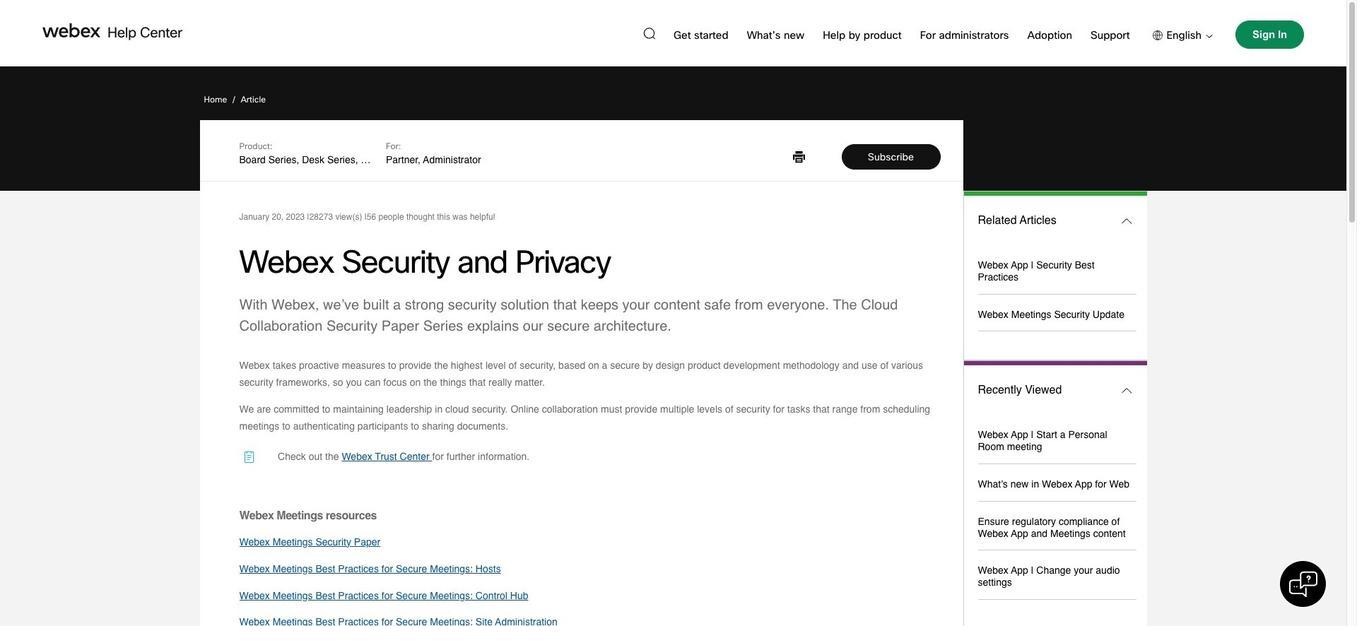 Task type: locate. For each thing, give the bounding box(es) containing it.
partner, ,administrator element
[[386, 153, 481, 168]]

arrow image
[[1202, 34, 1213, 38]]



Task type: vqa. For each thing, say whether or not it's contained in the screenshot.
the bottommost Search Icon
no



Task type: describe. For each thing, give the bounding box(es) containing it.
search icon image
[[643, 27, 655, 39]]

board series, ,desk series, ,room series, ,control hub, ,webex app, ,webex meetings element
[[239, 153, 374, 168]]

chat help image
[[1290, 570, 1318, 599]]

webex logo image
[[42, 23, 100, 37]]

print pdf image
[[793, 151, 805, 163]]



